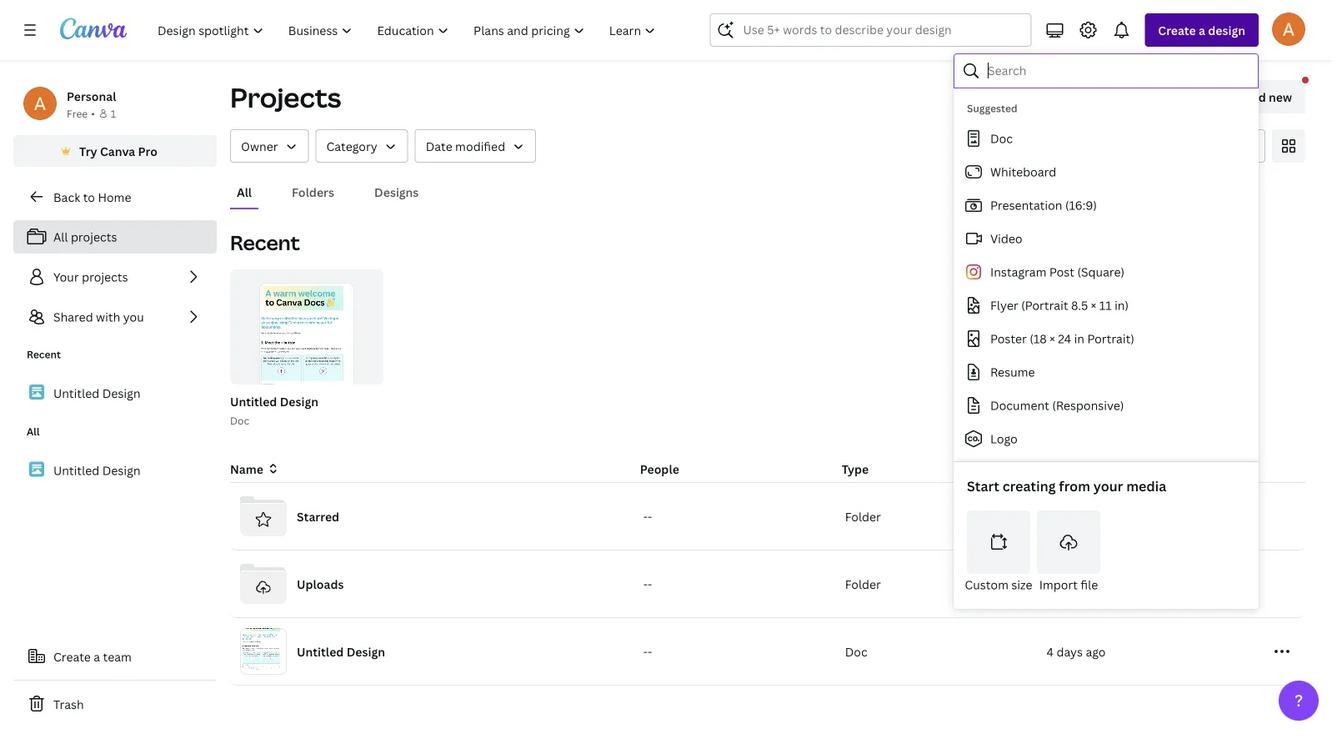 Task type: vqa. For each thing, say whether or not it's contained in the screenshot.
'Input field to search for apps' search field on the bottom left
no



Task type: locate. For each thing, give the bounding box(es) containing it.
free
[[67, 106, 88, 120]]

start
[[968, 477, 1000, 495]]

create inside dropdown button
[[1159, 22, 1197, 38]]

edited button
[[1044, 460, 1232, 478]]

0 vertical spatial untitled design
[[53, 385, 141, 401]]

1 vertical spatial projects
[[82, 269, 128, 285]]

back to home link
[[13, 180, 217, 214]]

design
[[1209, 22, 1246, 38]]

design inside untitled design doc
[[280, 393, 319, 409]]

0 horizontal spatial recent
[[27, 347, 61, 361]]

instagram post (square)
[[991, 264, 1125, 280]]

new
[[1270, 89, 1293, 105]]

try
[[79, 143, 97, 159]]

modified
[[456, 138, 506, 154]]

Owner button
[[230, 129, 309, 163]]

1 folder from the top
[[845, 508, 882, 524]]

1 vertical spatial a
[[94, 649, 100, 664]]

create a design button
[[1146, 13, 1259, 47]]

a for design
[[1199, 22, 1206, 38]]

0 horizontal spatial create
[[53, 649, 91, 664]]

all
[[237, 184, 252, 200], [53, 229, 68, 245], [27, 425, 40, 438]]

1 untitled design link from the top
[[13, 375, 217, 411]]

name button
[[230, 460, 280, 478]]

owner
[[241, 138, 278, 154]]

apple lee image
[[1273, 12, 1306, 46]]

home
[[98, 189, 131, 205]]

1 horizontal spatial a
[[1199, 22, 1206, 38]]

a left design
[[1199, 22, 1206, 38]]

--
[[644, 508, 653, 524], [1047, 508, 1056, 524], [644, 576, 653, 592], [1047, 576, 1056, 592], [644, 644, 653, 659]]

untitled design
[[53, 385, 141, 401], [53, 462, 141, 478], [297, 644, 385, 659]]

Search search field
[[744, 14, 999, 46], [988, 55, 1248, 87]]

1 vertical spatial untitled design
[[53, 462, 141, 478]]

trash link
[[13, 687, 217, 721]]

all for all button
[[237, 184, 252, 200]]

2 vertical spatial doc
[[845, 644, 868, 659]]

add
[[1244, 89, 1267, 105]]

1 vertical spatial create
[[53, 649, 91, 664]]

list containing all projects
[[13, 220, 217, 334]]

create
[[1159, 22, 1197, 38], [53, 649, 91, 664]]

(portrait
[[1022, 297, 1069, 313]]

resume
[[991, 364, 1036, 380]]

folder
[[845, 508, 882, 524], [845, 576, 882, 592]]

folders
[[292, 184, 335, 200]]

create for create a design
[[1159, 22, 1197, 38]]

shared with you link
[[13, 300, 217, 334]]

0 vertical spatial untitled design link
[[13, 375, 217, 411]]

(square)
[[1078, 264, 1125, 280]]

projects right 'your'
[[82, 269, 128, 285]]

recent
[[230, 229, 300, 256], [27, 347, 61, 361]]

-
[[644, 508, 648, 524], [648, 508, 653, 524], [1047, 508, 1052, 524], [1052, 508, 1056, 524], [644, 576, 648, 592], [648, 576, 653, 592], [1047, 576, 1052, 592], [1052, 576, 1056, 592], [644, 644, 648, 659], [648, 644, 653, 659]]

top level navigation element
[[147, 13, 670, 47]]

2 vertical spatial untitled design
[[297, 644, 385, 659]]

import
[[1040, 577, 1078, 593]]

None search field
[[710, 13, 1032, 47]]

× left 24
[[1050, 331, 1056, 347]]

design
[[102, 385, 141, 401], [280, 393, 319, 409], [102, 462, 141, 478], [347, 644, 385, 659]]

0 horizontal spatial doc
[[230, 413, 250, 427]]

1 vertical spatial doc
[[230, 413, 250, 427]]

1 horizontal spatial all
[[53, 229, 68, 245]]

days
[[1057, 644, 1083, 659]]

instagram post (square) link
[[954, 255, 1253, 289]]

projects for all projects
[[71, 229, 117, 245]]

1 vertical spatial ×
[[1050, 331, 1056, 347]]

list
[[13, 220, 217, 334]]

a inside dropdown button
[[1199, 22, 1206, 38]]

a left team
[[94, 649, 100, 664]]

a inside button
[[94, 649, 100, 664]]

1 vertical spatial untitled design link
[[13, 452, 217, 488]]

0 vertical spatial folder
[[845, 508, 882, 524]]

projects down back to home on the top of page
[[71, 229, 117, 245]]

×
[[1092, 297, 1097, 313], [1050, 331, 1056, 347]]

0 vertical spatial projects
[[71, 229, 117, 245]]

create left team
[[53, 649, 91, 664]]

you
[[123, 309, 144, 325]]

all inside button
[[237, 184, 252, 200]]

0 horizontal spatial all
[[27, 425, 40, 438]]

recent down shared
[[27, 347, 61, 361]]

ago
[[1086, 644, 1106, 659]]

flyer (portrait 8.5 × 11 in) link
[[954, 289, 1253, 322]]

poster (18 × 24 in portrait) link
[[954, 322, 1253, 355]]

1 horizontal spatial ×
[[1092, 297, 1097, 313]]

0 vertical spatial search search field
[[744, 14, 999, 46]]

create a team button
[[13, 640, 217, 673]]

video
[[991, 231, 1023, 246]]

projects
[[230, 79, 342, 116]]

untitled design link
[[13, 375, 217, 411], [13, 452, 217, 488]]

create inside button
[[53, 649, 91, 664]]

2 horizontal spatial all
[[237, 184, 252, 200]]

presentation (16:9) link
[[954, 189, 1253, 222]]

0 vertical spatial a
[[1199, 22, 1206, 38]]

1 vertical spatial folder
[[845, 576, 882, 592]]

flyer (portrait 8.5 × 11 in)
[[991, 297, 1129, 313]]

× inside "link"
[[1050, 331, 1056, 347]]

pro
[[138, 143, 158, 159]]

2 folder from the top
[[845, 576, 882, 592]]

0 vertical spatial doc
[[991, 131, 1013, 146]]

date
[[426, 138, 453, 154]]

all inside list
[[53, 229, 68, 245]]

1 horizontal spatial create
[[1159, 22, 1197, 38]]

back
[[53, 189, 80, 205]]

doc link
[[954, 122, 1253, 155]]

1 vertical spatial all
[[53, 229, 68, 245]]

(16:9)
[[1066, 197, 1098, 213]]

logo link
[[954, 422, 1253, 455]]

0 vertical spatial recent
[[230, 229, 300, 256]]

11
[[1100, 297, 1112, 313]]

video link
[[954, 222, 1253, 255]]

media
[[1127, 477, 1167, 495]]

0 vertical spatial all
[[237, 184, 252, 200]]

poster (18 × 24 in portrait)
[[991, 331, 1135, 347]]

people
[[640, 461, 680, 477]]

•
[[91, 106, 95, 120]]

untitled
[[53, 385, 100, 401], [230, 393, 277, 409], [53, 462, 100, 478], [297, 644, 344, 659]]

try canva pro button
[[13, 135, 217, 167]]

recent down all button
[[230, 229, 300, 256]]

designs
[[375, 184, 419, 200]]

Date modified button
[[415, 129, 536, 163]]

create left design
[[1159, 22, 1197, 38]]

from
[[1060, 477, 1091, 495]]

document
[[991, 397, 1050, 413]]

create a design
[[1159, 22, 1246, 38]]

× left the 11
[[1092, 297, 1097, 313]]

0 vertical spatial create
[[1159, 22, 1197, 38]]

category
[[327, 138, 378, 154]]

2 horizontal spatial doc
[[991, 131, 1013, 146]]

add new button
[[1210, 80, 1306, 113]]

0 horizontal spatial ×
[[1050, 331, 1056, 347]]

0 horizontal spatial a
[[94, 649, 100, 664]]

projects
[[71, 229, 117, 245], [82, 269, 128, 285]]



Task type: describe. For each thing, give the bounding box(es) containing it.
untitled design for second untitled design link from the bottom
[[53, 385, 141, 401]]

canva
[[100, 143, 135, 159]]

custom size
[[965, 577, 1033, 593]]

size
[[1012, 577, 1033, 593]]

type
[[842, 461, 869, 477]]

flyer
[[991, 297, 1019, 313]]

whiteboard link
[[954, 155, 1253, 189]]

shared with you
[[53, 309, 144, 325]]

instagram
[[991, 264, 1047, 280]]

add new
[[1244, 89, 1293, 105]]

(18
[[1030, 331, 1047, 347]]

designs button
[[368, 176, 426, 208]]

custom
[[965, 577, 1009, 593]]

to
[[83, 189, 95, 205]]

doc inside untitled design doc
[[230, 413, 250, 427]]

your projects link
[[13, 260, 217, 294]]

your
[[1094, 477, 1124, 495]]

team
[[103, 649, 132, 664]]

portrait)
[[1088, 331, 1135, 347]]

1 horizontal spatial recent
[[230, 229, 300, 256]]

24
[[1059, 331, 1072, 347]]

presentation
[[991, 197, 1063, 213]]

edited
[[1044, 461, 1081, 477]]

post
[[1050, 264, 1075, 280]]

untitled design for second untitled design link from the top
[[53, 462, 141, 478]]

untitled inside untitled design doc
[[230, 393, 277, 409]]

projects for your projects
[[82, 269, 128, 285]]

your projects
[[53, 269, 128, 285]]

personal
[[67, 88, 116, 104]]

presentation (16:9)
[[991, 197, 1098, 213]]

all button
[[230, 176, 259, 208]]

in
[[1075, 331, 1085, 347]]

logo
[[991, 431, 1018, 447]]

import file
[[1040, 577, 1099, 593]]

2 vertical spatial all
[[27, 425, 40, 438]]

starred
[[297, 508, 340, 524]]

resume link
[[954, 355, 1253, 389]]

2 untitled design link from the top
[[13, 452, 217, 488]]

untitled design button
[[230, 391, 319, 412]]

all projects
[[53, 229, 117, 245]]

(responsive)
[[1053, 397, 1125, 413]]

0 vertical spatial ×
[[1092, 297, 1097, 313]]

folder for starred
[[845, 508, 882, 524]]

start creating from your media
[[968, 477, 1167, 495]]

document (responsive) link
[[954, 389, 1253, 422]]

free •
[[67, 106, 95, 120]]

4
[[1047, 644, 1054, 659]]

creating
[[1003, 477, 1056, 495]]

try canva pro
[[79, 143, 158, 159]]

all for all projects
[[53, 229, 68, 245]]

a for team
[[94, 649, 100, 664]]

name
[[230, 461, 264, 477]]

create for create a team
[[53, 649, 91, 664]]

4 days ago
[[1047, 644, 1106, 659]]

back to home
[[53, 189, 131, 205]]

all projects link
[[13, 220, 217, 254]]

1 vertical spatial recent
[[27, 347, 61, 361]]

poster
[[991, 331, 1027, 347]]

your
[[53, 269, 79, 285]]

untitled design doc
[[230, 393, 319, 427]]

folder for uploads
[[845, 576, 882, 592]]

1
[[111, 106, 116, 120]]

document (responsive)
[[991, 397, 1125, 413]]

in)
[[1115, 297, 1129, 313]]

1 horizontal spatial doc
[[845, 644, 868, 659]]

1 vertical spatial search search field
[[988, 55, 1248, 87]]

create a team
[[53, 649, 132, 664]]

date modified
[[426, 138, 506, 154]]

whiteboard
[[991, 164, 1057, 180]]

with
[[96, 309, 120, 325]]

shared
[[53, 309, 93, 325]]

file
[[1081, 577, 1099, 593]]

Category button
[[316, 129, 408, 163]]



